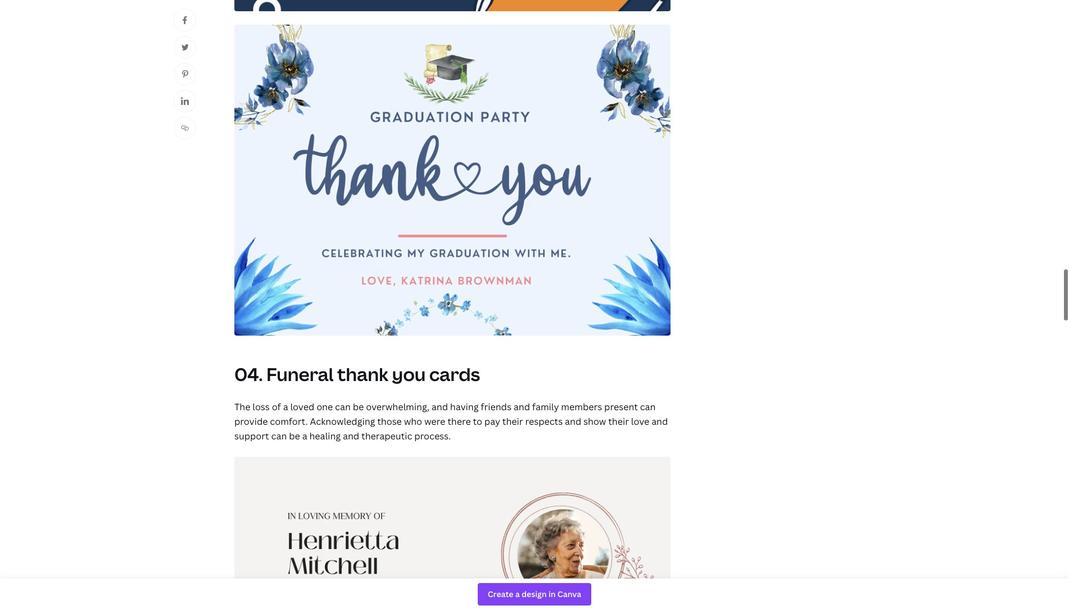 Task type: vqa. For each thing, say whether or not it's contained in the screenshot.
group
no



Task type: locate. For each thing, give the bounding box(es) containing it.
to
[[473, 415, 482, 427]]

their down present at the right bottom of page
[[608, 415, 629, 427]]

0 vertical spatial be
[[353, 400, 364, 413]]

0 horizontal spatial their
[[502, 415, 523, 427]]

comfort.
[[270, 415, 308, 427]]

one
[[317, 400, 333, 413]]

0 vertical spatial a
[[283, 400, 288, 413]]

2 horizontal spatial can
[[640, 400, 656, 413]]

having
[[450, 400, 479, 413]]

be
[[353, 400, 364, 413], [289, 429, 300, 442]]

can up love
[[640, 400, 656, 413]]

thank
[[337, 361, 388, 386]]

can down 'comfort.'
[[271, 429, 287, 442]]

loss
[[253, 400, 270, 413]]

their right pay
[[502, 415, 523, 427]]

and down members
[[565, 415, 581, 427]]

1 horizontal spatial a
[[302, 429, 307, 442]]

and down acknowledging
[[343, 429, 359, 442]]

pay
[[484, 415, 500, 427]]

1 vertical spatial be
[[289, 429, 300, 442]]

can
[[335, 400, 351, 413], [640, 400, 656, 413], [271, 429, 287, 442]]

1 horizontal spatial be
[[353, 400, 364, 413]]

their
[[502, 415, 523, 427], [608, 415, 629, 427]]

a left healing
[[302, 429, 307, 442]]

and
[[432, 400, 448, 413], [514, 400, 530, 413], [565, 415, 581, 427], [652, 415, 668, 427], [343, 429, 359, 442]]

1 horizontal spatial their
[[608, 415, 629, 427]]

overwhelming,
[[366, 400, 429, 413]]

family
[[532, 400, 559, 413]]

friends
[[481, 400, 511, 413]]

a
[[283, 400, 288, 413], [302, 429, 307, 442]]

be down 'comfort.'
[[289, 429, 300, 442]]

support
[[234, 429, 269, 442]]

1 vertical spatial a
[[302, 429, 307, 442]]

be up acknowledging
[[353, 400, 364, 413]]

0 horizontal spatial a
[[283, 400, 288, 413]]

show
[[583, 415, 606, 427]]

0 horizontal spatial can
[[271, 429, 287, 442]]

a right the of
[[283, 400, 288, 413]]

provide
[[234, 415, 268, 427]]

can up acknowledging
[[335, 400, 351, 413]]

healing
[[309, 429, 341, 442]]

respects
[[525, 415, 563, 427]]

loved
[[290, 400, 314, 413]]



Task type: describe. For each thing, give the bounding box(es) containing it.
the loss of a loved one can be overwhelming, and having friends and family members present can provide comfort. acknowledging those who were there to pay their respects and show their love and support can be a healing and therapeutic process.
[[234, 400, 668, 442]]

acknowledging
[[310, 415, 375, 427]]

were
[[424, 415, 445, 427]]

0 horizontal spatial be
[[289, 429, 300, 442]]

who
[[404, 415, 422, 427]]

funeral
[[266, 361, 334, 386]]

cards
[[429, 361, 480, 386]]

and left family
[[514, 400, 530, 413]]

the
[[234, 400, 250, 413]]

process.
[[414, 429, 451, 442]]

2 their from the left
[[608, 415, 629, 427]]

present
[[604, 400, 638, 413]]

you
[[392, 361, 426, 386]]

1 horizontal spatial can
[[335, 400, 351, 413]]

of
[[272, 400, 281, 413]]

1 their from the left
[[502, 415, 523, 427]]

those
[[377, 415, 402, 427]]

and up were
[[432, 400, 448, 413]]

04.
[[234, 361, 263, 386]]

members
[[561, 400, 602, 413]]

therapeutic
[[361, 429, 412, 442]]

love
[[631, 415, 649, 427]]

there
[[448, 415, 471, 427]]

and right love
[[652, 415, 668, 427]]

04. funeral thank you cards
[[234, 361, 480, 386]]



